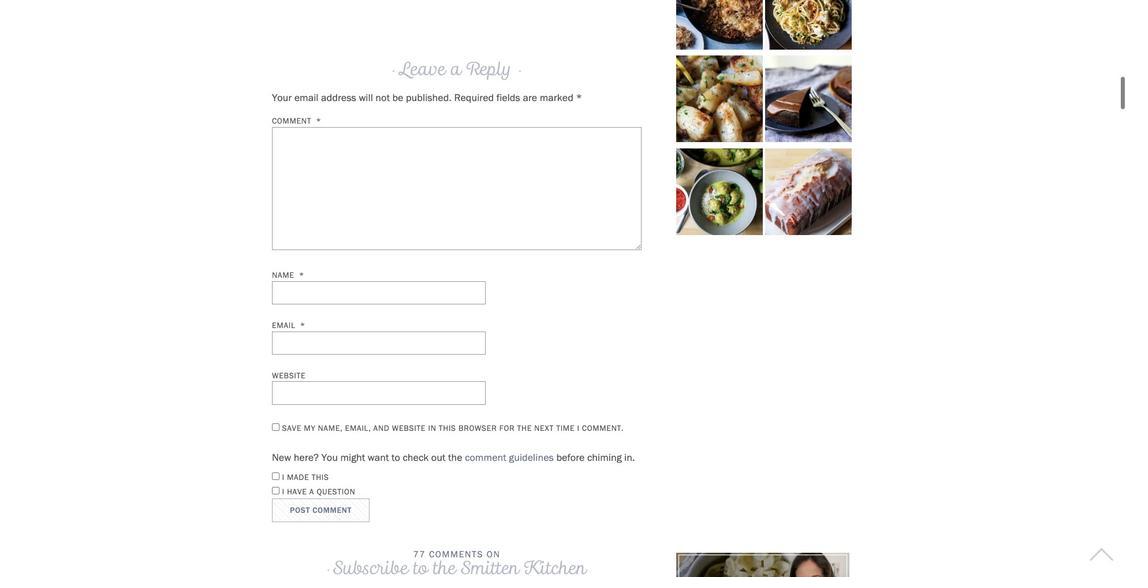 Task type: locate. For each thing, give the bounding box(es) containing it.
None submit
[[272, 499, 370, 523]]

i
[[578, 423, 580, 433], [282, 473, 285, 483], [282, 487, 285, 497]]

2 vertical spatial i
[[282, 487, 285, 497]]

your
[[272, 91, 292, 104]]

the right for
[[517, 423, 532, 433]]

0 horizontal spatial a
[[310, 487, 315, 497]]

i for i made this
[[282, 473, 285, 483]]

None email field
[[272, 332, 486, 355]]

might
[[341, 451, 365, 464]]

i right i made this option
[[282, 473, 285, 483]]

my
[[304, 423, 316, 433]]

comment
[[272, 116, 312, 126]]

0 vertical spatial a
[[451, 58, 462, 84]]

to
[[392, 451, 400, 464]]

on
[[487, 549, 501, 560]]

i right time
[[578, 423, 580, 433]]

email,
[[345, 423, 371, 433]]

0 vertical spatial i
[[578, 423, 580, 433]]

name,
[[318, 423, 343, 433]]

published.
[[406, 91, 452, 104]]

i right "i have a question" checkbox
[[282, 487, 285, 497]]

0 horizontal spatial the
[[448, 451, 463, 464]]

leave a reply
[[399, 58, 517, 84]]

a
[[451, 58, 462, 84], [310, 487, 315, 497]]

0 vertical spatial the
[[517, 423, 532, 433]]

this
[[439, 423, 456, 433]]

1 vertical spatial the
[[448, 451, 463, 464]]

* right "marked"
[[576, 91, 583, 104]]

the
[[517, 423, 532, 433], [448, 451, 463, 464]]

i made this
[[282, 473, 329, 483]]

a right have
[[310, 487, 315, 497]]

here?
[[294, 451, 319, 464]]

be
[[393, 91, 404, 104]]

I Have a Question checkbox
[[272, 487, 280, 495]]

None text field
[[272, 127, 642, 250]]

Website url field
[[272, 382, 486, 405]]

next
[[535, 423, 554, 433]]

in
[[428, 423, 437, 433]]

lemon potatoes image
[[677, 56, 763, 142]]

comment *
[[272, 116, 322, 126]]

comment
[[465, 451, 507, 464]]

leave
[[399, 58, 446, 84]]

website
[[392, 423, 426, 433]]

*
[[576, 91, 583, 104], [316, 116, 322, 126], [299, 271, 304, 280], [300, 321, 306, 331]]

* down "email"
[[316, 116, 322, 126]]

a up required
[[451, 58, 462, 84]]

1 vertical spatial i
[[282, 473, 285, 483]]

in.
[[625, 451, 635, 464]]

have
[[287, 487, 307, 497]]

will
[[359, 91, 373, 104]]

None search field
[[55, 28, 1039, 63]]

and
[[374, 423, 390, 433]]

made
[[287, 473, 309, 483]]

you
[[322, 451, 338, 464]]

spaghetti pangrattato with crispy eggs image
[[766, 0, 852, 50]]

before
[[557, 451, 585, 464]]

None text field
[[272, 281, 486, 305]]

* right name
[[299, 271, 304, 280]]

are
[[523, 91, 538, 104]]

* right email
[[300, 321, 306, 331]]

guidelines
[[509, 451, 554, 464]]

out
[[432, 451, 446, 464]]

the right out
[[448, 451, 463, 464]]

email
[[272, 321, 296, 331]]

1 vertical spatial a
[[310, 487, 315, 497]]



Task type: vqa. For each thing, say whether or not it's contained in the screenshot.
Popular
no



Task type: describe. For each thing, give the bounding box(es) containing it.
website
[[272, 371, 306, 381]]

save my name, email, and website in this browser for the next time i comment.
[[282, 423, 624, 433]]

time
[[557, 423, 575, 433]]

* for name *
[[299, 271, 304, 280]]

name
[[272, 271, 295, 280]]

this
[[312, 473, 329, 483]]

i for i have a question
[[282, 487, 285, 497]]

chocolate olive oil cake image
[[766, 56, 852, 142]]

braised ginger meatballs in coconut broth image
[[677, 148, 763, 235]]

question
[[317, 487, 356, 497]]

french onion baked lentils and farro image
[[677, 0, 763, 50]]

* for comment *
[[316, 116, 322, 126]]

comments
[[429, 549, 484, 560]]

chiming
[[588, 451, 622, 464]]

check
[[403, 451, 429, 464]]

fields
[[497, 91, 521, 104]]

your email address will not be published. required fields are marked *
[[272, 91, 583, 104]]

comment.
[[582, 423, 624, 433]]

want
[[368, 451, 389, 464]]

reply
[[467, 58, 512, 84]]

name *
[[272, 271, 304, 280]]

* for email *
[[300, 321, 306, 331]]

I Made This checkbox
[[272, 473, 280, 480]]

new here? you might want to check out the comment guidelines before chiming in.
[[272, 451, 635, 464]]

1 horizontal spatial a
[[451, 58, 462, 84]]

save
[[282, 423, 302, 433]]

address
[[321, 91, 357, 104]]

77 comments on
[[413, 549, 501, 560]]

new
[[272, 451, 291, 464]]

email *
[[272, 321, 306, 331]]

not
[[376, 91, 390, 104]]

Save my name, email, and website in this browser for the next time I comment. checkbox
[[272, 423, 280, 431]]

required
[[454, 91, 494, 104]]

i have a question
[[282, 487, 356, 497]]

browser
[[459, 423, 497, 433]]

marked
[[540, 91, 574, 104]]

77
[[413, 549, 426, 560]]

grapefruit yogurt cake image
[[766, 148, 852, 235]]

comment guidelines link
[[465, 451, 554, 464]]

1 horizontal spatial the
[[517, 423, 532, 433]]

for
[[500, 423, 515, 433]]

email
[[295, 91, 319, 104]]



